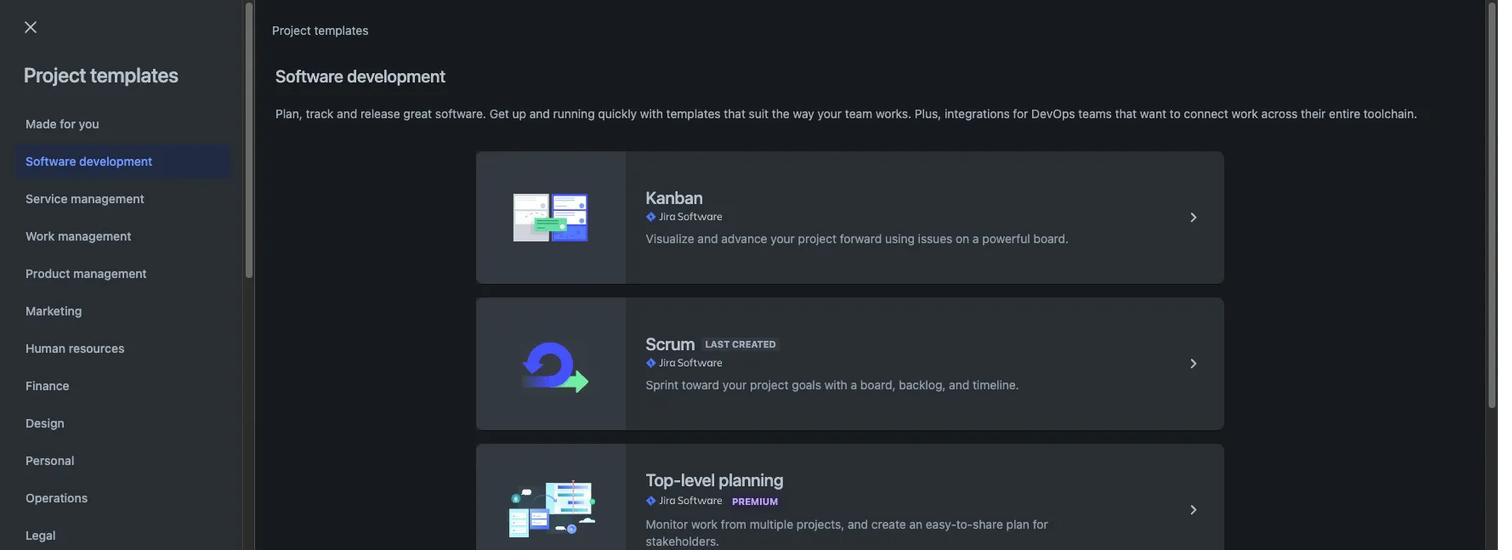Task type: vqa. For each thing, say whether or not it's contained in the screenshot.
tree at the left of the page
no



Task type: describe. For each thing, give the bounding box(es) containing it.
2 that from the left
[[1116, 106, 1137, 121]]

0 vertical spatial with
[[640, 106, 663, 121]]

top-
[[646, 470, 681, 490]]

Search field
[[1176, 10, 1346, 37]]

managed for the 'star project-1374' icon
[[603, 288, 654, 302]]

personal
[[26, 453, 74, 468]]

created
[[732, 339, 776, 350]]

you
[[79, 117, 99, 131]]

team-managed software for star my kanban project icon
[[568, 248, 705, 262]]

name button
[[75, 169, 138, 188]]

planning
[[719, 470, 784, 490]]

human
[[26, 341, 66, 356]]

name
[[82, 171, 114, 186]]

to-
[[957, 517, 973, 532]]

teams
[[1079, 106, 1113, 121]]

entire
[[1330, 106, 1361, 121]]

want
[[1141, 106, 1167, 121]]

1 horizontal spatial for
[[1014, 106, 1029, 121]]

2 vertical spatial your
[[723, 378, 747, 392]]

0 horizontal spatial to
[[128, 206, 139, 220]]

and right up
[[530, 106, 550, 121]]

easy-
[[926, 517, 957, 532]]

star go to market sample image
[[44, 204, 65, 225]]

primary element
[[10, 0, 1176, 47]]

across
[[1262, 106, 1298, 121]]

toolchain.
[[1364, 106, 1418, 121]]

human resources button
[[15, 332, 231, 366]]

star my kanban project image
[[44, 245, 65, 265]]

top-level planning
[[646, 470, 784, 490]]

and down "business"
[[698, 231, 718, 246]]

backlog,
[[899, 378, 946, 392]]

devops
[[1032, 106, 1076, 121]]

legal button
[[15, 519, 231, 550]]

projects,
[[797, 517, 845, 532]]

work management
[[26, 229, 131, 243]]

marketing
[[26, 304, 82, 318]]

finance button
[[15, 369, 231, 403]]

from
[[721, 517, 747, 532]]

level
[[681, 470, 716, 490]]

operations button
[[15, 481, 231, 516]]

business
[[657, 207, 706, 221]]

team-managed software for the 'star project-1374' icon
[[568, 288, 705, 302]]

software inside the software development button
[[26, 154, 76, 168]]

suit
[[749, 106, 769, 121]]

integrations
[[945, 106, 1010, 121]]

0 horizontal spatial a
[[851, 378, 858, 392]]

release
[[361, 106, 400, 121]]

go to market sample link
[[82, 204, 383, 225]]

board,
[[861, 378, 896, 392]]

product management button
[[15, 257, 231, 291]]

quickly
[[598, 106, 637, 121]]

create
[[872, 517, 907, 532]]

an
[[910, 517, 923, 532]]

team- for the 'star project-1374' icon
[[568, 288, 603, 302]]

managed for star my kanban project icon
[[603, 248, 654, 262]]

sprint
[[646, 378, 679, 392]]

product
[[26, 266, 70, 281]]

work management button
[[15, 219, 231, 254]]

scrum
[[646, 334, 695, 354]]

issues
[[918, 231, 953, 246]]

powerful
[[983, 231, 1031, 246]]

sprint toward your project goals with a board, backlog, and timeline.
[[646, 378, 1020, 392]]

monitor work from multiple projects, and create an easy-to-share plan for stakeholders.
[[646, 517, 1049, 549]]

operations
[[26, 491, 88, 505]]

forward
[[840, 231, 882, 246]]

work
[[26, 229, 55, 243]]

product management
[[26, 266, 147, 281]]

1 horizontal spatial project
[[798, 231, 837, 246]]

personal button
[[15, 444, 231, 478]]

human resources
[[26, 341, 125, 356]]

managed for star go to market sample icon
[[603, 207, 654, 221]]

products
[[287, 125, 336, 140]]

0 vertical spatial software development
[[276, 66, 446, 86]]

made for you
[[26, 117, 99, 131]]

sample
[[183, 206, 223, 220]]

development inside button
[[79, 154, 152, 168]]

1 vertical spatial project
[[750, 378, 789, 392]]

go to market sample
[[109, 206, 223, 220]]

top-level planning image
[[1184, 500, 1204, 521]]

timeline.
[[973, 378, 1020, 392]]

get
[[490, 106, 509, 121]]

marketing button
[[15, 294, 231, 328]]

finance
[[26, 379, 69, 393]]

1 horizontal spatial development
[[347, 66, 446, 86]]

made
[[26, 117, 57, 131]]

stakeholders.
[[646, 534, 720, 549]]

2 horizontal spatial templates
[[667, 106, 721, 121]]

service management button
[[15, 182, 231, 216]]



Task type: locate. For each thing, give the bounding box(es) containing it.
0 vertical spatial software
[[657, 248, 705, 262]]

1 vertical spatial software development
[[26, 154, 152, 168]]

and left 'timeline.' on the bottom of the page
[[949, 378, 970, 392]]

kanban
[[646, 188, 703, 208]]

team- for star go to market sample icon
[[568, 207, 603, 221]]

0 vertical spatial a
[[973, 231, 980, 246]]

None text field
[[36, 121, 202, 145]]

your right "advance"
[[771, 231, 795, 246]]

0 horizontal spatial that
[[724, 106, 746, 121]]

service management
[[26, 191, 144, 206]]

1 horizontal spatial software development
[[276, 66, 446, 86]]

resources
[[69, 341, 125, 356]]

2 software from the top
[[657, 288, 705, 302]]

back to projects image
[[20, 17, 41, 37]]

for inside button
[[60, 117, 76, 131]]

0 vertical spatial your
[[818, 106, 842, 121]]

1 vertical spatial project
[[24, 63, 86, 87]]

software for star my kanban project icon
[[657, 248, 705, 262]]

plan,
[[276, 106, 303, 121]]

to right want on the right of the page
[[1170, 106, 1181, 121]]

plus,
[[915, 106, 942, 121]]

1 that from the left
[[724, 106, 746, 121]]

1 horizontal spatial that
[[1116, 106, 1137, 121]]

2 vertical spatial templates
[[667, 106, 721, 121]]

project
[[798, 231, 837, 246], [750, 378, 789, 392]]

development up 'name' button
[[79, 154, 152, 168]]

project up made for you
[[24, 63, 86, 87]]

0 horizontal spatial software
[[26, 154, 76, 168]]

software down visualize
[[657, 248, 705, 262]]

a
[[973, 231, 980, 246], [851, 378, 858, 392]]

0 vertical spatial team-
[[568, 207, 603, 221]]

0 horizontal spatial templates
[[90, 63, 179, 87]]

and left create
[[848, 517, 869, 532]]

previous image
[[37, 341, 58, 362]]

their
[[1302, 106, 1327, 121]]

team-managed software
[[568, 248, 705, 262], [568, 288, 705, 302]]

team-managed software up scrum at the bottom left of the page
[[568, 288, 705, 302]]

project templates
[[272, 23, 369, 37], [24, 63, 179, 87]]

management for work management
[[58, 229, 131, 243]]

1 button
[[61, 338, 87, 365]]

1 vertical spatial a
[[851, 378, 858, 392]]

jira software image
[[646, 210, 722, 224], [646, 210, 722, 224], [646, 356, 722, 370], [646, 356, 722, 370], [646, 494, 722, 508], [646, 494, 722, 508]]

service
[[26, 191, 68, 206]]

and inside monitor work from multiple projects, and create an easy-to-share plan for stakeholders.
[[848, 517, 869, 532]]

templates
[[314, 23, 369, 37], [90, 63, 179, 87], [667, 106, 721, 121]]

management down 'name' button
[[71, 191, 144, 206]]

0 vertical spatial project templates
[[272, 23, 369, 37]]

management for service management
[[71, 191, 144, 206]]

software up service
[[26, 154, 76, 168]]

0 vertical spatial software
[[276, 66, 343, 86]]

0 vertical spatial templates
[[314, 23, 369, 37]]

that left suit at the top of page
[[724, 106, 746, 121]]

way
[[793, 106, 815, 121]]

that
[[724, 106, 746, 121], [1116, 106, 1137, 121]]

project up plan,
[[272, 23, 311, 37]]

development
[[347, 66, 446, 86], [79, 154, 152, 168]]

team- for star my kanban project icon
[[568, 248, 603, 262]]

last
[[706, 339, 730, 350]]

works.
[[876, 106, 912, 121]]

legal
[[26, 528, 56, 543]]

1 vertical spatial templates
[[90, 63, 179, 87]]

0 horizontal spatial with
[[640, 106, 663, 121]]

to
[[1170, 106, 1181, 121], [128, 206, 139, 220]]

1 vertical spatial team-
[[568, 248, 603, 262]]

software development up name
[[26, 154, 152, 168]]

your
[[818, 106, 842, 121], [771, 231, 795, 246], [723, 378, 747, 392]]

team-managed software down visualize
[[568, 248, 705, 262]]

software.
[[435, 106, 487, 121]]

0 horizontal spatial project
[[750, 378, 789, 392]]

kanban image
[[1184, 208, 1204, 228]]

the
[[772, 106, 790, 121]]

a right on
[[973, 231, 980, 246]]

1 vertical spatial software
[[26, 154, 76, 168]]

1 horizontal spatial work
[[1232, 106, 1259, 121]]

project
[[272, 23, 311, 37], [24, 63, 86, 87]]

your right way
[[818, 106, 842, 121]]

monitor
[[646, 517, 688, 532]]

0 horizontal spatial your
[[723, 378, 747, 392]]

software
[[657, 248, 705, 262], [657, 288, 705, 302]]

last created
[[706, 339, 776, 350]]

managed down team-managed business
[[603, 248, 654, 262]]

design
[[26, 416, 65, 430]]

premium
[[732, 496, 779, 507]]

1 team- from the top
[[568, 207, 603, 221]]

1 team-managed software from the top
[[568, 248, 705, 262]]

1 vertical spatial work
[[692, 517, 718, 532]]

banner
[[0, 0, 1499, 48]]

goals
[[792, 378, 822, 392]]

track
[[306, 106, 334, 121]]

1 horizontal spatial software
[[276, 66, 343, 86]]

project left goals
[[750, 378, 789, 392]]

2 horizontal spatial your
[[818, 106, 842, 121]]

visualize
[[646, 231, 695, 246]]

managed
[[603, 207, 654, 221], [603, 248, 654, 262], [603, 288, 654, 302]]

work left across
[[1232, 106, 1259, 121]]

templates inside "link"
[[314, 23, 369, 37]]

project left 'forward'
[[798, 231, 837, 246]]

next image
[[91, 341, 111, 362]]

all jira products
[[247, 125, 336, 140]]

1 vertical spatial to
[[128, 206, 139, 220]]

1 vertical spatial your
[[771, 231, 795, 246]]

0 horizontal spatial software development
[[26, 154, 152, 168]]

and right "track"
[[337, 106, 357, 121]]

with right goals
[[825, 378, 848, 392]]

management down work management button
[[73, 266, 147, 281]]

1 vertical spatial software
[[657, 288, 705, 302]]

software for the 'star project-1374' icon
[[657, 288, 705, 302]]

management down go
[[58, 229, 131, 243]]

star project-1374 image
[[44, 285, 65, 306]]

market
[[142, 206, 180, 220]]

project templates link
[[272, 20, 369, 41]]

software up scrum at the bottom left of the page
[[657, 288, 705, 302]]

that left want on the right of the page
[[1116, 106, 1137, 121]]

1 vertical spatial project templates
[[24, 63, 179, 87]]

0 vertical spatial team-managed software
[[568, 248, 705, 262]]

software development up release
[[276, 66, 446, 86]]

1 horizontal spatial to
[[1170, 106, 1181, 121]]

up
[[513, 106, 527, 121]]

development up release
[[347, 66, 446, 86]]

software development
[[276, 66, 446, 86], [26, 154, 152, 168]]

go
[[109, 206, 125, 220]]

0 vertical spatial to
[[1170, 106, 1181, 121]]

all
[[247, 125, 260, 140]]

software development inside button
[[26, 154, 152, 168]]

0 horizontal spatial work
[[692, 517, 718, 532]]

2 team-managed software from the top
[[568, 288, 705, 302]]

board.
[[1034, 231, 1069, 246]]

work up the stakeholders.
[[692, 517, 718, 532]]

managed up visualize
[[603, 207, 654, 221]]

1 vertical spatial management
[[58, 229, 131, 243]]

work
[[1232, 106, 1259, 121], [692, 517, 718, 532]]

1 vertical spatial team-managed software
[[568, 288, 705, 302]]

1
[[71, 344, 77, 358]]

project templates up you
[[24, 63, 179, 87]]

with right the 'quickly'
[[640, 106, 663, 121]]

project templates up "track"
[[272, 23, 369, 37]]

0 horizontal spatial project
[[24, 63, 86, 87]]

1 managed from the top
[[603, 207, 654, 221]]

0 vertical spatial development
[[347, 66, 446, 86]]

0 horizontal spatial development
[[79, 154, 152, 168]]

for inside monitor work from multiple projects, and create an easy-to-share plan for stakeholders.
[[1033, 517, 1049, 532]]

your right toward
[[723, 378, 747, 392]]

1 vertical spatial with
[[825, 378, 848, 392]]

made for you button
[[15, 107, 231, 141]]

design button
[[15, 407, 231, 441]]

plan, track and release great software. get up and running quickly with templates that suit the way your team works. plus, integrations for devops teams that want to connect work across their entire toolchain.
[[276, 106, 1418, 121]]

for
[[1014, 106, 1029, 121], [60, 117, 76, 131], [1033, 517, 1049, 532]]

using
[[886, 231, 915, 246]]

3 managed from the top
[[603, 288, 654, 302]]

to right go
[[128, 206, 139, 220]]

with
[[640, 106, 663, 121], [825, 378, 848, 392]]

visualize and advance your project forward using issues on a powerful board.
[[646, 231, 1069, 246]]

1 horizontal spatial a
[[973, 231, 980, 246]]

connect
[[1185, 106, 1229, 121]]

1 vertical spatial development
[[79, 154, 152, 168]]

2 vertical spatial managed
[[603, 288, 654, 302]]

software development button
[[15, 145, 231, 179]]

0 vertical spatial project
[[798, 231, 837, 246]]

team
[[845, 106, 873, 121]]

0 vertical spatial managed
[[603, 207, 654, 221]]

0 horizontal spatial project templates
[[24, 63, 179, 87]]

a left "board,"
[[851, 378, 858, 392]]

1 horizontal spatial with
[[825, 378, 848, 392]]

jira
[[264, 125, 284, 140]]

scrum image
[[1184, 354, 1204, 374]]

1 horizontal spatial project
[[272, 23, 311, 37]]

share
[[973, 517, 1004, 532]]

great
[[404, 106, 432, 121]]

for left you
[[60, 117, 76, 131]]

project inside "link"
[[272, 23, 311, 37]]

toward
[[682, 378, 720, 392]]

1 horizontal spatial project templates
[[272, 23, 369, 37]]

1 horizontal spatial templates
[[314, 23, 369, 37]]

2 team- from the top
[[568, 248, 603, 262]]

projects
[[34, 70, 106, 94]]

for right plan
[[1033, 517, 1049, 532]]

0 vertical spatial management
[[71, 191, 144, 206]]

0 horizontal spatial for
[[60, 117, 76, 131]]

software up "track"
[[276, 66, 343, 86]]

multiple
[[750, 517, 794, 532]]

0 vertical spatial project
[[272, 23, 311, 37]]

3 team- from the top
[[568, 288, 603, 302]]

for left devops
[[1014, 106, 1029, 121]]

management for product management
[[73, 266, 147, 281]]

plan
[[1007, 517, 1030, 532]]

team-managed business
[[568, 207, 706, 221]]

on
[[956, 231, 970, 246]]

2 vertical spatial management
[[73, 266, 147, 281]]

1 software from the top
[[657, 248, 705, 262]]

work inside monitor work from multiple projects, and create an easy-to-share plan for stakeholders.
[[692, 517, 718, 532]]

2 managed from the top
[[603, 248, 654, 262]]

managed up scrum at the bottom left of the page
[[603, 288, 654, 302]]

0 vertical spatial work
[[1232, 106, 1259, 121]]

1 vertical spatial managed
[[603, 248, 654, 262]]

2 horizontal spatial for
[[1033, 517, 1049, 532]]

2 vertical spatial team-
[[568, 288, 603, 302]]

1 horizontal spatial your
[[771, 231, 795, 246]]



